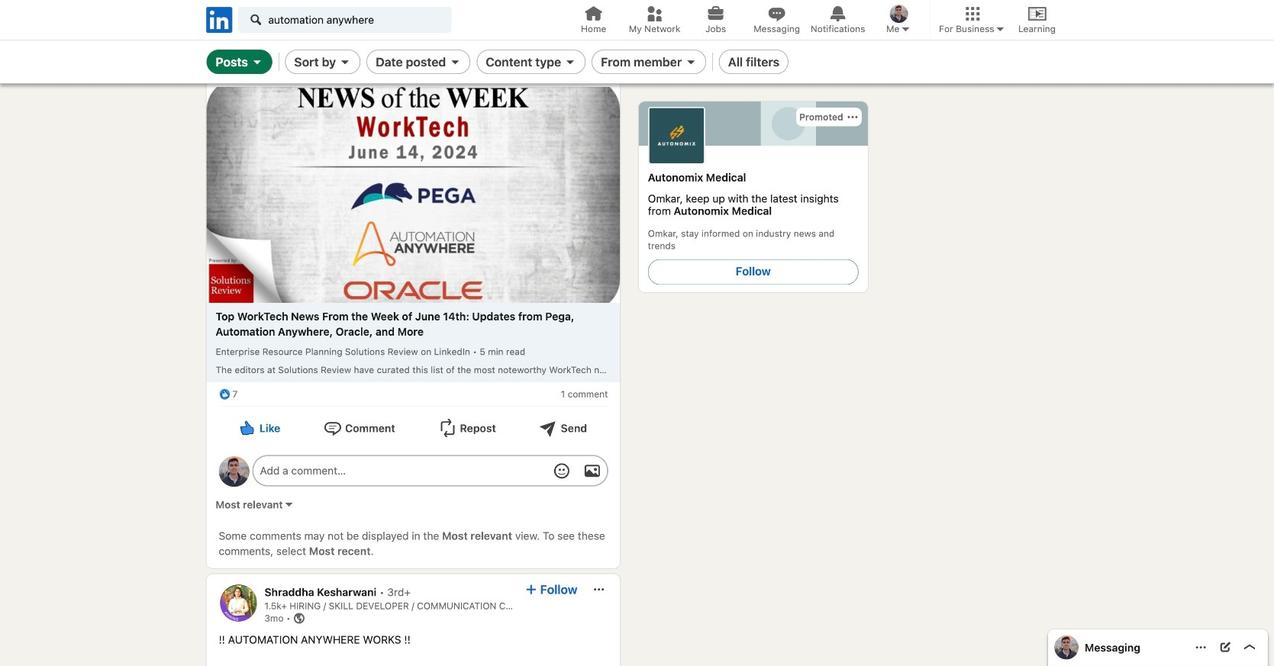 Task type: locate. For each thing, give the bounding box(es) containing it.
date posted filter. clicking this button displays all date posted filter options. image
[[449, 56, 461, 68]]

0 horizontal spatial omkar savant image
[[219, 457, 249, 487]]

2 list from the top
[[206, 575, 858, 667]]

omkar savant image
[[1054, 636, 1079, 661]]

for business image
[[994, 23, 1007, 35]]

1 horizontal spatial omkar savant image
[[890, 5, 908, 23]]

open control menu for post by shraddha kesharwani image
[[593, 584, 605, 596]]

0 vertical spatial list
[[206, 0, 620, 569]]

omkar savant image
[[890, 5, 908, 23], [219, 457, 249, 487]]

filter by: posts image
[[251, 56, 263, 68]]

linkedin image
[[203, 4, 235, 35]]

small image
[[900, 23, 912, 35]]

like image
[[238, 420, 256, 438]]

list
[[206, 0, 620, 569], [206, 575, 858, 667]]

linkedin image
[[203, 4, 235, 35]]

1 vertical spatial omkar savant image
[[219, 457, 249, 487]]

1 vertical spatial list
[[206, 575, 858, 667]]



Task type: vqa. For each thing, say whether or not it's contained in the screenshot.
the like image to the top
yes



Task type: describe. For each thing, give the bounding box(es) containing it.
add a photo image
[[583, 462, 602, 481]]

open emoji keyboard image
[[553, 462, 571, 481]]

from member filter. clicking this button displays all from member filter options. image
[[685, 56, 697, 68]]

worktech news roundup, graphic. image
[[216, 50, 246, 81]]

sort by filter. clicking this button displays all sort by filter options. image
[[339, 56, 351, 68]]

0 vertical spatial omkar savant image
[[890, 5, 908, 23]]

like image
[[219, 389, 231, 401]]

open messenger dropdown menu image
[[1195, 642, 1207, 654]]

shraddha kesharwani, graphic. image
[[220, 585, 257, 622]]

Text editor for creating content text field
[[260, 463, 539, 479]]

open article: top worktech news from the week of june 14th: updates from pega, automation anywhere, oracle, and more by enterprise resource planning solutions review • 5 min read image
[[206, 87, 620, 303]]

content type filter. clicking this button displays all content type filter options. image
[[564, 56, 577, 68]]

1 list from the top
[[206, 0, 620, 569]]

Search text field
[[238, 7, 452, 33]]



